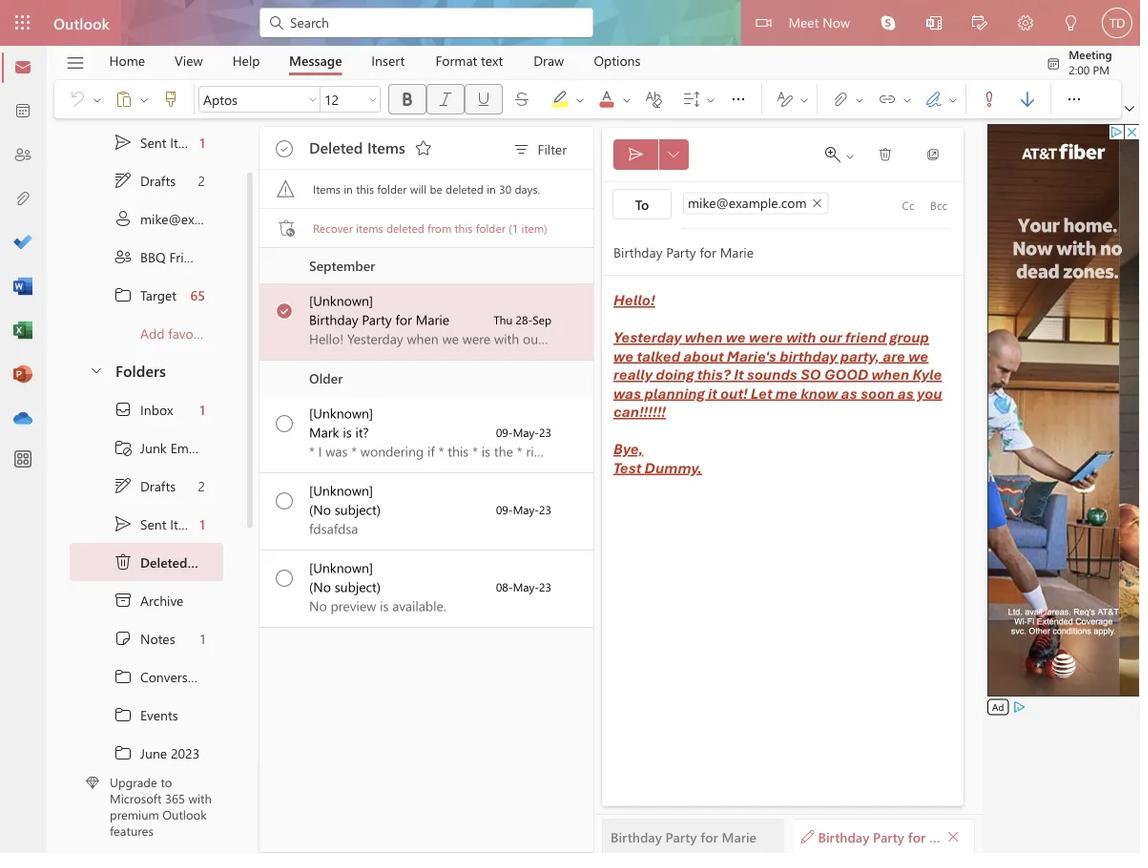Task type: vqa. For each thing, say whether or not it's contained in the screenshot.
rubyanndersson@gmail.com
no



Task type: describe. For each thing, give the bounding box(es) containing it.
may- for no preview is available.
[[513, 579, 539, 595]]

 button
[[914, 139, 952, 170]]

1 inside  "tree item"
[[200, 630, 205, 647]]

 
[[826, 147, 856, 162]]


[[1064, 15, 1079, 31]]

outlook inside "upgrade to microsoft 365 with premium outlook features"
[[162, 806, 207, 823]]

08-may-23
[[496, 579, 552, 595]]

3  tree item from the top
[[70, 696, 223, 734]]

 for * i was * wondering if * this * is the * right * answer?
[[276, 415, 293, 432]]

message
[[289, 52, 342, 69]]


[[1018, 90, 1037, 109]]

6 * from the left
[[558, 442, 563, 460]]

party inside button
[[666, 828, 697, 845]]

deleted items heading
[[309, 127, 439, 169]]

format text button
[[421, 46, 517, 75]]

tree inside 'application'
[[70, 390, 224, 853]]


[[927, 15, 942, 31]]

0 horizontal spatial is
[[343, 423, 352, 441]]

 for deleted items
[[277, 140, 293, 156]]

 for no preview is available.
[[276, 570, 293, 587]]

sounds
[[747, 366, 798, 384]]

 inside  
[[854, 94, 866, 105]]

this?
[[697, 366, 731, 384]]

1 1 from the top
[[200, 133, 205, 151]]


[[161, 90, 180, 109]]

2 horizontal spatial for
[[908, 828, 926, 845]]

clipboard group
[[58, 80, 190, 118]]

events
[[140, 706, 178, 724]]

september heading
[[260, 248, 594, 283]]

bcc button
[[924, 190, 954, 220]]

view
[[175, 52, 203, 69]]

1 sent from the top
[[140, 133, 166, 151]]

Search for email, meetings, files and more. field
[[288, 12, 582, 32]]

birthday inside message list list box
[[309, 311, 358, 328]]

onedrive image
[[13, 409, 32, 429]]

be
[[430, 181, 443, 197]]

test
[[614, 459, 642, 477]]

 button down draw button
[[541, 80, 589, 118]]

from
[[428, 220, 452, 235]]

this inside button
[[455, 220, 473, 235]]

yesterday when we were with our friend group we talked about marie's birthday party, are we really doing this? it sounds so good when kyle was planning it out! let me know as soon as you can!!!!!!
[[614, 328, 942, 421]]

1  from the top
[[114, 133, 133, 152]]

2 horizontal spatial we
[[909, 347, 929, 366]]

 
[[878, 90, 913, 109]]

was inside yesterday when we were with our friend group we talked about marie's birthday party, are we really doing this? it sounds so good when kyle was planning it out! let me know as soon as you can!!!!!!
[[614, 384, 642, 403]]


[[925, 90, 944, 109]]


[[114, 209, 133, 228]]

i
[[318, 442, 322, 460]]

 inside  
[[845, 151, 856, 162]]

0 horizontal spatial we
[[614, 347, 634, 366]]

09- for * i was * wondering if * this * is the * right * answer?
[[496, 425, 513, 440]]

 for [unknown]
[[277, 303, 293, 318]]

 for  target
[[114, 285, 133, 304]]


[[114, 438, 133, 457]]

to
[[635, 195, 649, 213]]

 button inside include group
[[900, 84, 915, 115]]

 button
[[1003, 0, 1049, 48]]

it
[[708, 384, 718, 403]]

Font text field
[[199, 88, 304, 111]]

 junk email
[[114, 438, 202, 457]]

to button
[[613, 189, 672, 220]]

people image
[[13, 146, 32, 165]]

 inside reading pane main content
[[668, 149, 680, 160]]

 for first  dropdown button from the right
[[1065, 90, 1084, 109]]

2 horizontal spatial party
[[873, 828, 905, 845]]

meet
[[789, 13, 819, 31]]

about
[[684, 347, 724, 366]]

1 horizontal spatial  button
[[1121, 99, 1139, 118]]


[[629, 147, 644, 162]]

 right font size text box
[[367, 94, 379, 105]]

(no for fdsafdsa
[[309, 501, 331, 518]]

talked
[[637, 347, 681, 366]]

items up  deleted items
[[170, 515, 202, 533]]

set your advertising preferences image
[[1012, 700, 1027, 715]]

1 horizontal spatial when
[[872, 366, 910, 384]]

2 horizontal spatial birthday
[[818, 828, 870, 845]]

 left  button
[[621, 94, 633, 106]]

was inside message list list box
[[326, 442, 348, 460]]

left-rail-appbar navigation
[[4, 46, 42, 441]]

premium
[[110, 806, 159, 823]]

1 * from the left
[[309, 442, 315, 460]]

archive
[[140, 591, 184, 609]]

doing
[[656, 366, 694, 384]]


[[398, 90, 417, 109]]

insert
[[372, 52, 405, 69]]

cc button
[[893, 190, 924, 220]]


[[114, 629, 133, 648]]

older heading
[[260, 361, 594, 396]]

23 for * i was * wondering if * this * is the * right * answer?
[[539, 425, 552, 440]]

1 horizontal spatial deleted
[[446, 181, 484, 197]]

 button
[[408, 133, 439, 163]]

options button
[[580, 46, 655, 75]]

microsoft
[[110, 790, 162, 807]]

upgrade to microsoft 365 with premium outlook features
[[110, 774, 212, 839]]

 button inside basic text group
[[619, 84, 635, 115]]

mail image
[[13, 58, 32, 77]]


[[878, 90, 897, 109]]

this inside message list list box
[[448, 442, 469, 460]]

(no subject) for no preview is available.
[[309, 578, 381, 596]]

1 select a conversation checkbox from the top
[[263, 283, 309, 324]]

Add a subject text field
[[602, 237, 935, 267]]

sep
[[533, 312, 552, 327]]

deleted items 
[[309, 137, 433, 157]]

 tree item for 
[[70, 467, 223, 505]]

subject) for no preview is available.
[[335, 578, 381, 596]]

 button
[[866, 0, 911, 46]]

 
[[776, 90, 810, 109]]

 inside  
[[705, 94, 717, 105]]

marie inside button
[[722, 828, 757, 845]]

 inside folders tree item
[[89, 362, 104, 377]]

Message body, press Alt+F10 to exit text field
[[614, 291, 952, 556]]

items up recover
[[313, 181, 341, 197]]

 tree item
[[70, 619, 223, 658]]

 button left  at top
[[90, 84, 105, 115]]

really
[[614, 366, 653, 384]]

 search field
[[260, 0, 594, 43]]

 june 2023
[[114, 743, 200, 763]]

select a conversation checkbox for fdsafdsa
[[263, 473, 309, 514]]

good
[[825, 366, 869, 384]]

 button
[[635, 84, 673, 115]]

home button
[[95, 46, 159, 75]]

 inbox
[[114, 400, 173, 419]]

3 1 from the top
[[200, 515, 205, 533]]

 for 
[[878, 147, 893, 162]]

 inside select all messages option
[[276, 140, 293, 157]]

 target
[[114, 285, 177, 304]]

inbox
[[140, 401, 173, 418]]

items down 
[[170, 133, 202, 151]]

 
[[831, 90, 866, 109]]

1 horizontal spatial is
[[380, 597, 389, 615]]

it
[[734, 366, 744, 384]]

 for 
[[114, 171, 133, 190]]

birthday party for marie inside birthday party for marie button
[[611, 828, 757, 845]]

friend
[[846, 328, 887, 347]]

more apps image
[[13, 450, 32, 470]]

2:00
[[1069, 62, 1090, 77]]


[[114, 400, 133, 419]]

 button
[[503, 84, 541, 115]]

select a conversation checkbox for * i was * wondering if * this * is the * right * answer?
[[263, 396, 309, 437]]

[unknown] for fdsafdsa
[[309, 481, 373, 499]]

5 * from the left
[[517, 442, 523, 460]]

 button right  at top
[[136, 84, 152, 115]]

 for first  dropdown button from the left
[[729, 90, 748, 109]]

let
[[751, 384, 773, 403]]

to
[[161, 774, 172, 791]]

0 vertical spatial when
[[685, 328, 723, 347]]

2 for 
[[198, 172, 205, 189]]

23 for fdsafdsa
[[539, 502, 552, 517]]

 button inside reading pane main content
[[659, 139, 689, 170]]

mike@example.com button
[[683, 192, 829, 214]]

with for 365
[[189, 790, 212, 807]]

may- for fdsafdsa
[[513, 502, 539, 517]]


[[926, 147, 941, 162]]

 for  events
[[114, 705, 133, 724]]

 tree item
[[70, 390, 223, 429]]

if
[[428, 442, 435, 460]]

group
[[890, 328, 929, 347]]

1  button from the left
[[720, 80, 758, 118]]

 button
[[867, 139, 905, 170]]

are
[[883, 347, 906, 366]]

may- for * i was * wondering if * this * is the * right * answer?
[[513, 425, 539, 440]]

bbq
[[140, 248, 166, 266]]

draw button
[[519, 46, 579, 75]]

08-
[[496, 579, 513, 595]]

mark
[[309, 423, 339, 441]]

deleted inside deleted items 
[[309, 137, 363, 157]]

you
[[917, 384, 942, 403]]

(no for no preview is available.
[[309, 578, 331, 596]]

deleted inside button
[[387, 220, 425, 235]]

basic text group
[[199, 80, 758, 118]]


[[881, 15, 896, 31]]

text
[[481, 52, 503, 69]]

recover
[[313, 220, 353, 235]]

1  tree item from the top
[[70, 123, 223, 161]]

outlook banner
[[0, 0, 1141, 48]]



Task type: locate. For each thing, give the bounding box(es) containing it.
To text field
[[681, 192, 893, 218]]

 tree item up ' events'
[[70, 658, 223, 696]]

birthday
[[780, 347, 837, 366]]

0 horizontal spatial 
[[114, 553, 133, 572]]

2 horizontal spatial  button
[[366, 86, 381, 113]]

 tree item up june
[[70, 696, 223, 734]]

party inside message list list box
[[362, 311, 392, 328]]

was right i
[[326, 442, 348, 460]]

 right  on the top
[[854, 94, 866, 105]]

ad
[[993, 701, 1004, 713]]

 left "" button
[[92, 94, 103, 106]]

2 drafts from the top
[[140, 477, 176, 495]]

 inside  
[[799, 94, 810, 105]]

2 [unknown] from the top
[[309, 404, 373, 422]]

this right the from
[[455, 220, 473, 235]]

 tree item
[[70, 429, 223, 467]]

favorite
[[168, 324, 213, 342]]

to do image
[[13, 234, 32, 253]]

format
[[436, 52, 477, 69]]

select a conversation checkbox down september
[[263, 283, 309, 324]]

 inside ' '
[[138, 94, 150, 106]]

was left planning
[[614, 384, 642, 403]]

(no subject) up fdsafdsa
[[309, 501, 381, 518]]

 for 
[[114, 476, 133, 495]]

 bbq friends
[[114, 247, 212, 266]]

marie's
[[727, 347, 777, 366]]

0 vertical spatial 09-
[[496, 425, 513, 440]]

subject) for fdsafdsa
[[335, 501, 381, 518]]

folders tree item
[[70, 352, 223, 390]]

format text
[[436, 52, 503, 69]]

message list list box
[[260, 248, 614, 852]]

 button down 2:00
[[1056, 80, 1094, 118]]

1 [unknown] from the top
[[309, 292, 373, 309]]

 right the 
[[705, 94, 717, 105]]

1 vertical spatial 09-
[[496, 502, 513, 517]]

0 horizontal spatial was
[[326, 442, 348, 460]]

1 horizontal spatial 
[[1065, 90, 1084, 109]]

1  from the top
[[114, 171, 133, 190]]

1 09-may-23 from the top
[[496, 425, 552, 440]]

0 vertical spatial deleted
[[309, 137, 363, 157]]

we left "talked"
[[614, 347, 634, 366]]

sent inside tree
[[140, 515, 166, 533]]

deleted
[[446, 181, 484, 197], [387, 220, 425, 235]]

0 vertical spatial is
[[343, 423, 352, 441]]

meet now
[[789, 13, 850, 31]]

word image
[[13, 278, 32, 297]]

 inside tree
[[114, 514, 133, 534]]

2  from the top
[[276, 303, 293, 320]]

 up 
[[277, 140, 293, 156]]

2 2 from the top
[[198, 477, 205, 495]]

 drafts up the  "tree item"
[[114, 171, 176, 190]]

1 vertical spatial outlook
[[162, 806, 207, 823]]

(no up no
[[309, 578, 331, 596]]

bye,
[[614, 440, 643, 459]]

message list section
[[260, 122, 614, 852]]

1 vertical spatial  tree item
[[70, 467, 223, 505]]

 down clipboard group
[[114, 133, 133, 152]]

1 vertical spatial with
[[189, 790, 212, 807]]

calendar image
[[13, 102, 32, 121]]

folder inside button
[[476, 220, 506, 235]]

4 1 from the top
[[200, 630, 205, 647]]

mike@example.com up add a subject text box
[[688, 193, 807, 211]]

0 vertical spatial 
[[114, 171, 133, 190]]

4 select a conversation checkbox from the top
[[263, 551, 309, 592]]

 tree item
[[70, 161, 223, 199], [70, 467, 223, 505]]

folders
[[115, 360, 166, 380]]

Select all messages checkbox
[[271, 136, 298, 162]]

1 inside '' tree item
[[200, 401, 205, 418]]

 tree item
[[70, 123, 223, 161], [70, 505, 223, 543]]

2  tree item from the top
[[70, 467, 223, 505]]

sent down  "button"
[[140, 133, 166, 151]]

insert button
[[357, 46, 419, 75]]

0 vertical spatial  drafts
[[114, 171, 176, 190]]

0 vertical spatial  tree item
[[70, 161, 223, 199]]

we left were
[[726, 328, 746, 347]]

1  from the top
[[277, 140, 293, 156]]

items up  tree item
[[191, 553, 224, 571]]

outlook up  button
[[53, 12, 110, 33]]

0 horizontal spatial marie
[[416, 311, 450, 328]]

2 in from the left
[[487, 181, 496, 197]]

2  from the left
[[1065, 90, 1084, 109]]

recover items deleted from this folder (1 item) button
[[313, 220, 594, 236]]

1 in from the left
[[344, 181, 353, 197]]


[[826, 147, 841, 162]]

1 vertical spatial sent
[[140, 515, 166, 533]]

 button
[[152, 84, 190, 115]]

0 vertical spatial 
[[878, 147, 893, 162]]

0 horizontal spatial for
[[396, 311, 412, 328]]

1 drafts from the top
[[140, 172, 176, 189]]

 notes
[[114, 629, 175, 648]]

Font size text field
[[321, 88, 365, 111]]

select a conversation checkbox for no preview is available.
[[263, 551, 309, 592]]

available.
[[393, 597, 447, 615]]

 tree item down ' '
[[70, 123, 223, 161]]

3 may- from the top
[[513, 579, 539, 595]]

 up 
[[114, 171, 133, 190]]

2 vertical spatial 23
[[539, 579, 552, 595]]

 down 
[[277, 303, 293, 318]]

1 vertical spatial may-
[[513, 502, 539, 517]]

1 horizontal spatial marie
[[722, 828, 757, 845]]

sent up  "tree item"
[[140, 515, 166, 533]]

1 down font text field
[[200, 133, 205, 151]]

mike@example.com inside  mike@example.com
[[140, 210, 259, 227]]

 inside message list list box
[[277, 303, 293, 318]]

for inside message list list box
[[396, 311, 412, 328]]

party,
[[841, 347, 880, 366]]

2 horizontal spatial is
[[482, 442, 491, 460]]

deleted up archive
[[140, 553, 187, 571]]

0 horizontal spatial in
[[344, 181, 353, 197]]

0 horizontal spatial 
[[729, 90, 748, 109]]

 button inside folders tree item
[[79, 352, 112, 387]]

2  drafts from the top
[[114, 476, 176, 495]]

0 horizontal spatial birthday party for marie
[[309, 311, 450, 328]]

add
[[140, 324, 165, 342]]

1 (no subject) from the top
[[309, 501, 381, 518]]

mike@example.com inside 'mike@example.com' button
[[688, 193, 807, 211]]

* left the
[[472, 442, 478, 460]]

options
[[594, 52, 641, 69]]

2  from the top
[[114, 476, 133, 495]]

 inside  
[[902, 94, 913, 106]]

deleted inside  deleted items
[[140, 553, 187, 571]]

1 vertical spatial 
[[277, 303, 293, 318]]

 up  "tree item"
[[114, 514, 133, 534]]

text highlight color image
[[551, 90, 589, 109]]

 for  deleted items
[[114, 553, 133, 572]]

2 23 from the top
[[539, 502, 552, 517]]

with inside yesterday when we were with our friend group we talked about marie's birthday party, are we really doing this? it sounds so good when kyle was planning it out! let me know as soon as you can!!!!!!
[[787, 328, 816, 347]]

* right if
[[439, 442, 444, 460]]

 button left folders
[[79, 352, 112, 387]]

items inside  deleted items
[[191, 553, 224, 571]]

 right  
[[878, 147, 893, 162]]

1 vertical spatial  drafts
[[114, 476, 176, 495]]

1 horizontal spatial 
[[878, 147, 893, 162]]

is left the
[[482, 442, 491, 460]]

0 horizontal spatial  button
[[720, 80, 758, 118]]

with for were
[[787, 328, 816, 347]]

* right the
[[517, 442, 523, 460]]

3 * from the left
[[439, 442, 444, 460]]

1  from the top
[[114, 285, 133, 304]]

09-may-23 for * i was * wondering if * this * is the * right * answer?
[[496, 425, 552, 440]]

 right 
[[902, 94, 913, 106]]

draw
[[534, 52, 564, 69]]

were
[[749, 328, 784, 347]]

 deleted items
[[114, 553, 224, 572]]


[[267, 13, 286, 32]]


[[474, 90, 493, 109]]


[[644, 90, 663, 109]]

so
[[801, 366, 821, 384]]

subject) up preview
[[335, 578, 381, 596]]

2 1 from the top
[[200, 401, 205, 418]]

0 horizontal spatial mike@example.com
[[140, 210, 259, 227]]

1 (no from the top
[[309, 501, 331, 518]]

09- for fdsafdsa
[[496, 502, 513, 517]]

[unknown] for no preview is available.
[[309, 559, 373, 576]]

bye, test dummy.
[[614, 440, 703, 477]]

2  from the top
[[277, 303, 293, 318]]

1 horizontal spatial for
[[701, 828, 718, 845]]

2 (no subject) from the top
[[309, 578, 381, 596]]

3 [unknown] from the top
[[309, 481, 373, 499]]

 tree item up 
[[70, 161, 223, 199]]

for
[[396, 311, 412, 328], [701, 828, 718, 845], [908, 828, 926, 845]]

application containing outlook
[[0, 0, 1141, 853]]

 down td dropdown button
[[1125, 104, 1135, 114]]

items inside deleted items 
[[367, 137, 405, 157]]

5  from the top
[[276, 570, 293, 587]]

select a conversation checkbox up fdsafdsa
[[263, 473, 309, 514]]

outlook down 'to'
[[162, 806, 207, 823]]

 tree item
[[70, 276, 223, 314], [70, 658, 223, 696], [70, 696, 223, 734], [70, 734, 223, 772]]

 left font size text box
[[307, 94, 319, 105]]

0 horizontal spatial deleted
[[387, 220, 425, 235]]

2 09-may-23 from the top
[[496, 502, 552, 517]]

mike@example.com up friends
[[140, 210, 259, 227]]

3 select a conversation checkbox from the top
[[263, 473, 309, 514]]

our
[[820, 328, 843, 347]]

with
[[787, 328, 816, 347], [189, 790, 212, 807]]

add favorite tree item
[[70, 314, 223, 352]]

tab list
[[94, 46, 656, 75]]

 button
[[971, 84, 1009, 115]]

birthday party for marie inside message list list box
[[309, 311, 450, 328]]

0 horizontal spatial deleted
[[140, 553, 187, 571]]

09-may-23 for fdsafdsa
[[496, 502, 552, 517]]

0 horizontal spatial  button
[[79, 352, 112, 387]]

0 horizontal spatial 
[[668, 149, 680, 160]]

4 [unknown] from the top
[[309, 559, 373, 576]]

font color image
[[597, 90, 636, 109]]

drafts for 
[[140, 172, 176, 189]]

td
[[1110, 15, 1126, 30]]

0 vertical spatial 2
[[198, 172, 205, 189]]

files image
[[13, 190, 32, 209]]


[[114, 591, 133, 610]]

1 horizontal spatial outlook
[[162, 806, 207, 823]]

2 down email
[[198, 477, 205, 495]]

marie
[[416, 311, 450, 328], [722, 828, 757, 845], [930, 828, 964, 845]]

 drafts for 
[[114, 476, 176, 495]]

* right right on the left bottom of page
[[558, 442, 563, 460]]

2 horizontal spatial marie
[[930, 828, 964, 845]]

1 vertical spatial 2
[[198, 477, 205, 495]]

28-
[[516, 312, 533, 327]]

1 vertical spatial birthday party for marie
[[611, 828, 757, 845]]

is right preview
[[380, 597, 389, 615]]

2  tree item from the top
[[70, 658, 223, 696]]

2  tree item from the top
[[70, 505, 223, 543]]

1 vertical spatial (no subject)
[[309, 578, 381, 596]]


[[801, 830, 815, 843]]

filter
[[538, 140, 567, 158]]

is left it?
[[343, 423, 352, 441]]

3 23 from the top
[[539, 579, 552, 595]]

2 subject) from the top
[[335, 578, 381, 596]]

[unknown] down september
[[309, 292, 373, 309]]

 right 
[[845, 151, 856, 162]]

td button
[[1095, 0, 1141, 46]]

[unknown] down fdsafdsa
[[309, 559, 373, 576]]

 left folders
[[89, 362, 104, 377]]

pm
[[1093, 62, 1110, 77]]

2 select a conversation checkbox from the top
[[263, 396, 309, 437]]

with right the 365
[[189, 790, 212, 807]]

 right  
[[729, 90, 748, 109]]

0 vertical spatial  button
[[1121, 99, 1139, 118]]

0 horizontal spatial when
[[685, 328, 723, 347]]

1 vertical spatial  button
[[659, 139, 689, 170]]

 tree item up upgrade
[[70, 734, 223, 772]]

3  from the top
[[114, 705, 133, 724]]

 drafts for 
[[114, 171, 176, 190]]

1 23 from the top
[[539, 425, 552, 440]]

 right ''
[[799, 94, 810, 105]]

 for 
[[114, 667, 133, 686]]

 button for font text field
[[305, 86, 321, 113]]

when up this? at the top right of the page
[[685, 328, 723, 347]]

0 horizontal spatial outlook
[[53, 12, 110, 33]]

1 09- from the top
[[496, 425, 513, 440]]

 birthday party for marie
[[801, 828, 964, 845]]

the
[[494, 442, 513, 460]]

1 horizontal spatial in
[[487, 181, 496, 197]]

2 (no from the top
[[309, 578, 331, 596]]

4 * from the left
[[472, 442, 478, 460]]

marie inside message list list box
[[416, 311, 450, 328]]

 for  june 2023
[[114, 743, 133, 763]]

0 vertical spatial drafts
[[140, 172, 176, 189]]

 button down message button
[[305, 86, 321, 113]]

1
[[200, 133, 205, 151], [200, 401, 205, 418], [200, 515, 205, 533], [200, 630, 205, 647]]

0 vertical spatial with
[[787, 328, 816, 347]]

 button
[[869, 84, 900, 115]]

 tree item
[[70, 238, 223, 276]]

[unknown] for * i was * wondering if * this * is the * right * answer?
[[309, 404, 373, 422]]

(no subject)
[[309, 501, 381, 518], [309, 578, 381, 596]]

this right if
[[448, 442, 469, 460]]

1 2 from the top
[[198, 172, 205, 189]]


[[276, 140, 293, 157], [276, 303, 293, 320], [276, 415, 293, 432], [276, 492, 293, 510], [276, 570, 293, 587]]

will
[[410, 181, 427, 197]]

1 vertical spatial 
[[114, 514, 133, 534]]

0 vertical spatial may-
[[513, 425, 539, 440]]

1  drafts from the top
[[114, 171, 176, 190]]

1 vertical spatial this
[[455, 220, 473, 235]]

0 vertical spatial sent
[[140, 133, 166, 151]]

folder
[[377, 181, 407, 197], [476, 220, 506, 235]]

1 subject) from the top
[[335, 501, 381, 518]]

 for fdsafdsa
[[276, 492, 293, 510]]

1 vertical spatial 23
[[539, 502, 552, 517]]

0 vertical spatial (no
[[309, 501, 331, 518]]

2 up  mike@example.com
[[198, 172, 205, 189]]

add favorite
[[140, 324, 213, 342]]

Select a conversation checkbox
[[263, 283, 309, 324], [263, 396, 309, 437], [263, 473, 309, 514], [263, 551, 309, 592]]

powerpoint image
[[13, 366, 32, 385]]

0 vertical spatial 23
[[539, 425, 552, 440]]

 button
[[1121, 99, 1139, 118], [659, 139, 689, 170]]

(no subject) up preview
[[309, 578, 381, 596]]

hello!
[[614, 291, 655, 310]]

 filter
[[512, 140, 567, 159]]

0 vertical spatial subject)
[[335, 501, 381, 518]]

1  from the top
[[276, 140, 293, 157]]

23 for no preview is available.
[[539, 579, 552, 595]]

1  tree item from the top
[[70, 276, 223, 314]]

in
[[344, 181, 353, 197], [487, 181, 496, 197]]

1 horizontal spatial was
[[614, 384, 642, 403]]

 sent items 1 down  "button"
[[114, 133, 205, 152]]

1 vertical spatial  tree item
[[70, 505, 223, 543]]


[[512, 140, 531, 159]]

23 right 08-
[[539, 579, 552, 595]]

kyle
[[913, 366, 942, 384]]

meeting
[[1069, 46, 1113, 62]]

recover items deleted from this folder (1 item)
[[313, 220, 547, 235]]

1 vertical spatial subject)
[[335, 578, 381, 596]]

0 horizontal spatial with
[[189, 790, 212, 807]]

1 horizontal spatial deleted
[[309, 137, 363, 157]]

2 vertical spatial this
[[448, 442, 469, 460]]

right
[[526, 442, 554, 460]]

 inside select all messages option
[[277, 140, 293, 156]]

 tree item for 
[[70, 161, 223, 199]]

2  from the top
[[114, 514, 133, 534]]

this
[[356, 181, 374, 197], [455, 220, 473, 235], [448, 442, 469, 460]]

 button
[[465, 84, 503, 115]]

items
[[170, 133, 202, 151], [367, 137, 405, 157], [313, 181, 341, 197], [170, 515, 202, 533], [191, 553, 224, 571]]


[[756, 15, 772, 31]]

dummy.
[[645, 459, 703, 477]]

1 vertical spatial 09-may-23
[[496, 502, 552, 517]]

 button
[[305, 86, 321, 113], [366, 86, 381, 113], [79, 352, 112, 387]]

0 vertical spatial  tree item
[[70, 123, 223, 161]]

 down 2:00
[[1065, 90, 1084, 109]]

 button right  
[[720, 80, 758, 118]]

excel image
[[13, 322, 32, 341]]

with left our
[[787, 328, 816, 347]]

 drafts inside tree
[[114, 476, 176, 495]]

days.
[[515, 181, 540, 197]]

 right 
[[948, 94, 959, 105]]

1  tree item from the top
[[70, 161, 223, 199]]

 button down options button at the right of the page
[[588, 80, 636, 118]]

item)
[[522, 220, 547, 235]]

0 vertical spatial folder
[[377, 181, 407, 197]]

0 horizontal spatial party
[[362, 311, 392, 328]]

(1
[[509, 220, 518, 235]]

drafts for 
[[140, 477, 176, 495]]

23 up right on the left bottom of page
[[539, 425, 552, 440]]

23 down right on the left bottom of page
[[539, 502, 552, 517]]

0 horizontal spatial birthday
[[309, 311, 358, 328]]

for inside birthday party for marie button
[[701, 828, 718, 845]]

 button left font color icon
[[573, 84, 588, 115]]

09- down the
[[496, 502, 513, 517]]

 button for font size text box
[[366, 86, 381, 113]]

0 horizontal spatial  button
[[659, 139, 689, 170]]

1  from the left
[[729, 90, 748, 109]]

 down 
[[114, 476, 133, 495]]

1 vertical spatial 
[[114, 553, 133, 572]]

2 sent from the top
[[140, 515, 166, 533]]

1 horizontal spatial folder
[[476, 220, 506, 235]]

2 for 
[[198, 477, 205, 495]]

in left 30
[[487, 181, 496, 197]]

 inside  
[[948, 94, 959, 105]]

1 vertical spatial 
[[114, 476, 133, 495]]

1 vertical spatial 
[[668, 149, 680, 160]]

0 horizontal spatial folder
[[377, 181, 407, 197]]

4  tree item from the top
[[70, 734, 223, 772]]

1 horizontal spatial birthday party for marie
[[611, 828, 757, 845]]

2  button from the left
[[1056, 80, 1094, 118]]

 right  at top
[[668, 149, 680, 160]]

older
[[309, 369, 343, 387]]

tree
[[70, 390, 224, 853]]

 inside "tree item"
[[114, 553, 133, 572]]

fdsafdsa
[[309, 520, 358, 537]]

1 vertical spatial deleted
[[140, 553, 187, 571]]

 button
[[942, 823, 965, 850]]

 tree item
[[70, 581, 223, 619]]

1 horizontal spatial we
[[726, 328, 746, 347]]

1 horizontal spatial with
[[787, 328, 816, 347]]

3  from the top
[[276, 415, 293, 432]]


[[947, 830, 960, 843]]

 button down  button
[[58, 80, 105, 118]]

1 horizontal spatial 
[[1125, 104, 1135, 114]]

 events
[[114, 705, 178, 724]]

1 horizontal spatial birthday
[[611, 828, 662, 845]]

email
[[170, 439, 202, 456]]

tags group
[[971, 80, 1047, 118]]

09-may-23 down right on the left bottom of page
[[496, 502, 552, 517]]

 tree item up  deleted items
[[70, 505, 223, 543]]

select a conversation checkbox down older
[[263, 396, 309, 437]]

 tree item
[[70, 543, 224, 581]]

 inside button
[[878, 147, 893, 162]]

deleted right be
[[446, 181, 484, 197]]

with inside "upgrade to microsoft 365 with premium outlook features"
[[189, 790, 212, 807]]

tab list containing home
[[94, 46, 656, 75]]

outlook inside banner
[[53, 12, 110, 33]]


[[115, 90, 134, 109]]

0 vertical spatial birthday party for marie
[[309, 311, 450, 328]]

1 horizontal spatial mike@example.com
[[688, 193, 807, 211]]


[[114, 247, 133, 266]]

2  from the top
[[114, 667, 133, 686]]

tree containing 
[[70, 390, 224, 853]]

drafts
[[140, 172, 176, 189], [140, 477, 176, 495]]

2  sent items 1 from the top
[[114, 514, 205, 534]]

09-may-23 up right on the left bottom of page
[[496, 425, 552, 440]]

0 vertical spatial deleted
[[446, 181, 484, 197]]

 right  at top
[[138, 94, 150, 106]]

2 * from the left
[[351, 442, 357, 460]]

 button right  at top
[[659, 139, 689, 170]]

0 vertical spatial outlook
[[53, 12, 110, 33]]

1 up email
[[200, 401, 205, 418]]

we right are on the right of the page
[[909, 347, 929, 366]]

folder left will
[[377, 181, 407, 197]]

 up 
[[114, 553, 133, 572]]

birthday inside birthday party for marie button
[[611, 828, 662, 845]]

items
[[356, 220, 383, 235]]

(no subject) for fdsafdsa
[[309, 501, 381, 518]]

premium features image
[[86, 776, 99, 790]]

 button inside basic text group
[[573, 84, 588, 115]]

 left font color icon
[[575, 94, 586, 106]]

application
[[0, 0, 1141, 853]]

items left "" button
[[367, 137, 405, 157]]

1 right notes
[[200, 630, 205, 647]]

0 vertical spatial 
[[277, 140, 293, 156]]

1 horizontal spatial  button
[[1056, 80, 1094, 118]]

reading pane main content
[[595, 119, 983, 853]]

tab list inside 'application'
[[94, 46, 656, 75]]

drafts down  junk email
[[140, 477, 176, 495]]

1 vertical spatial was
[[326, 442, 348, 460]]

friends
[[169, 248, 212, 266]]

1  sent items 1 from the top
[[114, 133, 205, 152]]

 tree item
[[70, 199, 259, 238]]

0 vertical spatial this
[[356, 181, 374, 197]]

1 may- from the top
[[513, 425, 539, 440]]

0 vertical spatial  sent items 1
[[114, 133, 205, 152]]

2 vertical spatial is
[[380, 597, 389, 615]]

0 vertical spatial 
[[1125, 104, 1135, 114]]

 mike@example.com
[[114, 209, 259, 228]]

4  from the top
[[276, 492, 293, 510]]

junk
[[140, 439, 167, 456]]

1 horizontal spatial  button
[[305, 86, 321, 113]]

09- up the
[[496, 425, 513, 440]]

2 may- from the top
[[513, 502, 539, 517]]

2 09- from the top
[[496, 502, 513, 517]]

* left i
[[309, 442, 315, 460]]

1 vertical spatial (no
[[309, 578, 331, 596]]

in up recover
[[344, 181, 353, 197]]

include group
[[822, 80, 962, 118]]


[[307, 94, 319, 105], [367, 94, 379, 105], [705, 94, 717, 105], [799, 94, 810, 105], [854, 94, 866, 105], [948, 94, 959, 105], [92, 94, 103, 106], [138, 94, 150, 106], [575, 94, 586, 106], [621, 94, 633, 106], [902, 94, 913, 106], [845, 151, 856, 162], [89, 362, 104, 377]]

(no up fdsafdsa
[[309, 501, 331, 518]]

 inside basic text group
[[729, 90, 748, 109]]


[[277, 140, 293, 156], [277, 303, 293, 318]]

 tree item down junk
[[70, 467, 223, 505]]

 left events
[[114, 705, 133, 724]]

4  from the top
[[114, 743, 133, 763]]

deleted down font size text box
[[309, 137, 363, 157]]

0 vertical spatial 09-may-23
[[496, 425, 552, 440]]



